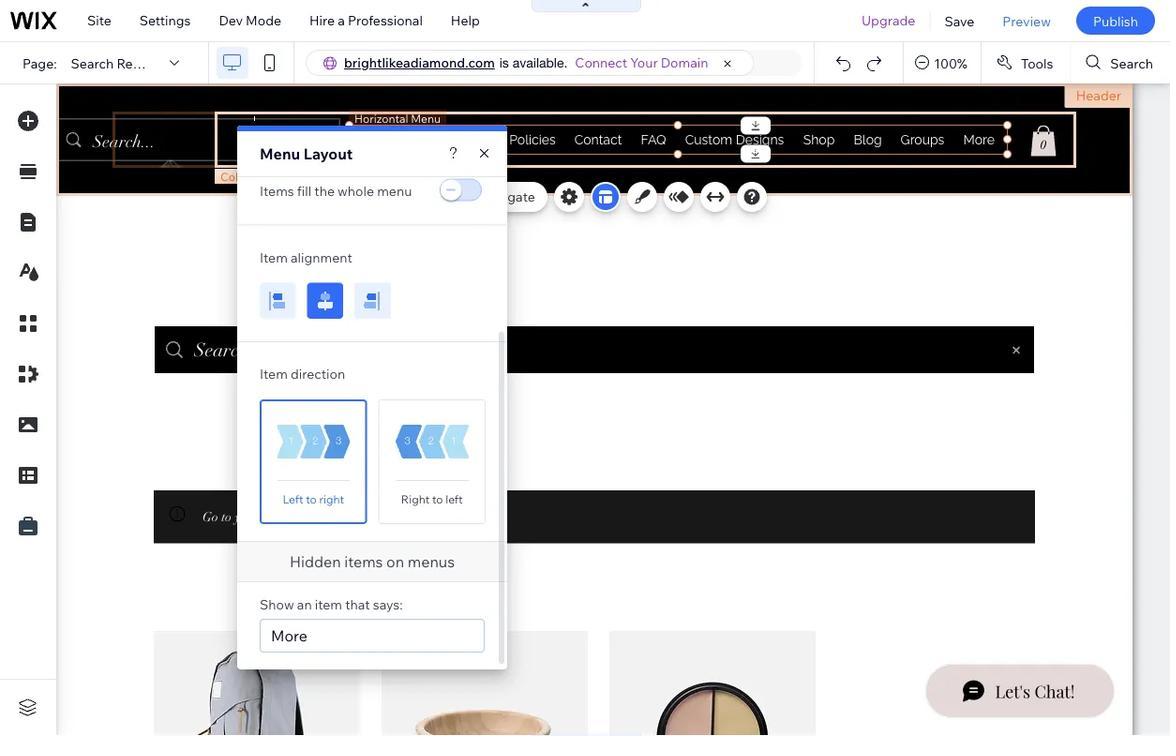 Task type: vqa. For each thing, say whether or not it's contained in the screenshot.
Groups
no



Task type: locate. For each thing, give the bounding box(es) containing it.
item for item alignment
[[260, 249, 288, 266]]

a
[[338, 12, 345, 29]]

column 2
[[220, 169, 270, 183]]

dev
[[219, 12, 243, 29]]

menus
[[408, 553, 455, 571]]

Type label here... text field
[[260, 619, 485, 653]]

left
[[283, 492, 303, 506]]

the
[[315, 183, 335, 199]]

preview
[[1003, 12, 1051, 29]]

to for left
[[306, 492, 317, 506]]

results
[[117, 55, 162, 71]]

hidden items on menus
[[290, 553, 455, 571]]

whole
[[338, 183, 374, 199]]

fill
[[297, 183, 312, 199]]

search button
[[1071, 42, 1171, 83]]

search down site
[[71, 55, 114, 71]]

0 horizontal spatial to
[[306, 492, 317, 506]]

column
[[220, 169, 262, 183]]

an
[[297, 597, 312, 613]]

your
[[631, 54, 658, 71]]

0 horizontal spatial menu
[[260, 144, 300, 163]]

manage menu
[[362, 189, 450, 205]]

1 horizontal spatial search
[[1111, 55, 1154, 71]]

publish
[[1094, 12, 1139, 29]]

professional
[[348, 12, 423, 29]]

to left left
[[432, 492, 443, 506]]

1 search from the left
[[71, 55, 114, 71]]

search inside button
[[1111, 55, 1154, 71]]

0 horizontal spatial search
[[71, 55, 114, 71]]

right to left
[[401, 492, 463, 506]]

preview button
[[989, 0, 1065, 41]]

item left direction
[[260, 366, 288, 382]]

to for right
[[432, 492, 443, 506]]

item left alignment at the left
[[260, 249, 288, 266]]

0 vertical spatial item
[[260, 249, 288, 266]]

to right left
[[306, 492, 317, 506]]

1 horizontal spatial menu
[[415, 189, 450, 205]]

100%
[[934, 55, 968, 71]]

0 vertical spatial menu
[[260, 144, 300, 163]]

1 horizontal spatial to
[[432, 492, 443, 506]]

hire
[[310, 12, 335, 29]]

to
[[306, 492, 317, 506], [432, 492, 443, 506]]

search for search
[[1111, 55, 1154, 71]]

1 item from the top
[[260, 249, 288, 266]]

header
[[1076, 87, 1122, 104]]

direction
[[291, 366, 345, 382]]

connect
[[575, 54, 628, 71]]

1 vertical spatial item
[[260, 366, 288, 382]]

2 to from the left
[[432, 492, 443, 506]]

tools button
[[982, 42, 1070, 83]]

menu
[[260, 144, 300, 163], [415, 189, 450, 205]]

is
[[500, 55, 509, 70]]

1 to from the left
[[306, 492, 317, 506]]

menu right menu
[[415, 189, 450, 205]]

1 vertical spatial menu
[[415, 189, 450, 205]]

2 item from the top
[[260, 366, 288, 382]]

hidden
[[290, 553, 341, 571]]

menu layout
[[260, 144, 353, 163]]

menu up 2
[[260, 144, 300, 163]]

manage
[[362, 189, 412, 205]]

2 search from the left
[[1111, 55, 1154, 71]]

settings
[[140, 12, 191, 29]]

search down "publish" button
[[1111, 55, 1154, 71]]

layout
[[304, 144, 353, 163]]

switch
[[438, 178, 485, 204]]

search
[[71, 55, 114, 71], [1111, 55, 1154, 71]]

right
[[401, 492, 430, 506]]

item
[[315, 597, 342, 613]]

item
[[260, 249, 288, 266], [260, 366, 288, 382]]



Task type: describe. For each thing, give the bounding box(es) containing it.
left
[[446, 492, 463, 506]]

help
[[451, 12, 480, 29]]

save button
[[931, 0, 989, 41]]

dev mode
[[219, 12, 281, 29]]

site
[[87, 12, 111, 29]]

says:
[[373, 597, 403, 613]]

tools
[[1021, 55, 1054, 71]]

brightlikeadiamond.com
[[344, 54, 495, 71]]

upgrade
[[862, 12, 916, 29]]

available.
[[513, 55, 568, 70]]

that
[[345, 597, 370, 613]]

100% button
[[904, 42, 981, 83]]

items fill the whole menu
[[260, 183, 412, 199]]

menu
[[377, 183, 412, 199]]

tooltip image
[[479, 354, 496, 371]]

is available. connect your domain
[[500, 54, 709, 71]]

item for item direction
[[260, 366, 288, 382]]

items
[[344, 553, 383, 571]]

domain
[[661, 54, 709, 71]]

publish button
[[1077, 7, 1156, 35]]

search results
[[71, 55, 162, 71]]

search for search results
[[71, 55, 114, 71]]

show an item that says:
[[260, 597, 403, 613]]

item direction
[[260, 366, 345, 382]]

save
[[945, 12, 975, 29]]

alignment
[[291, 249, 352, 266]]

on
[[386, 553, 404, 571]]

hire a professional
[[310, 12, 423, 29]]

items
[[260, 183, 294, 199]]

show
[[260, 597, 294, 613]]

item alignment
[[260, 249, 352, 266]]

navigate
[[481, 189, 535, 205]]

right
[[319, 492, 344, 506]]

left to right
[[283, 492, 344, 506]]

mode
[[246, 12, 281, 29]]

2
[[264, 169, 270, 183]]



